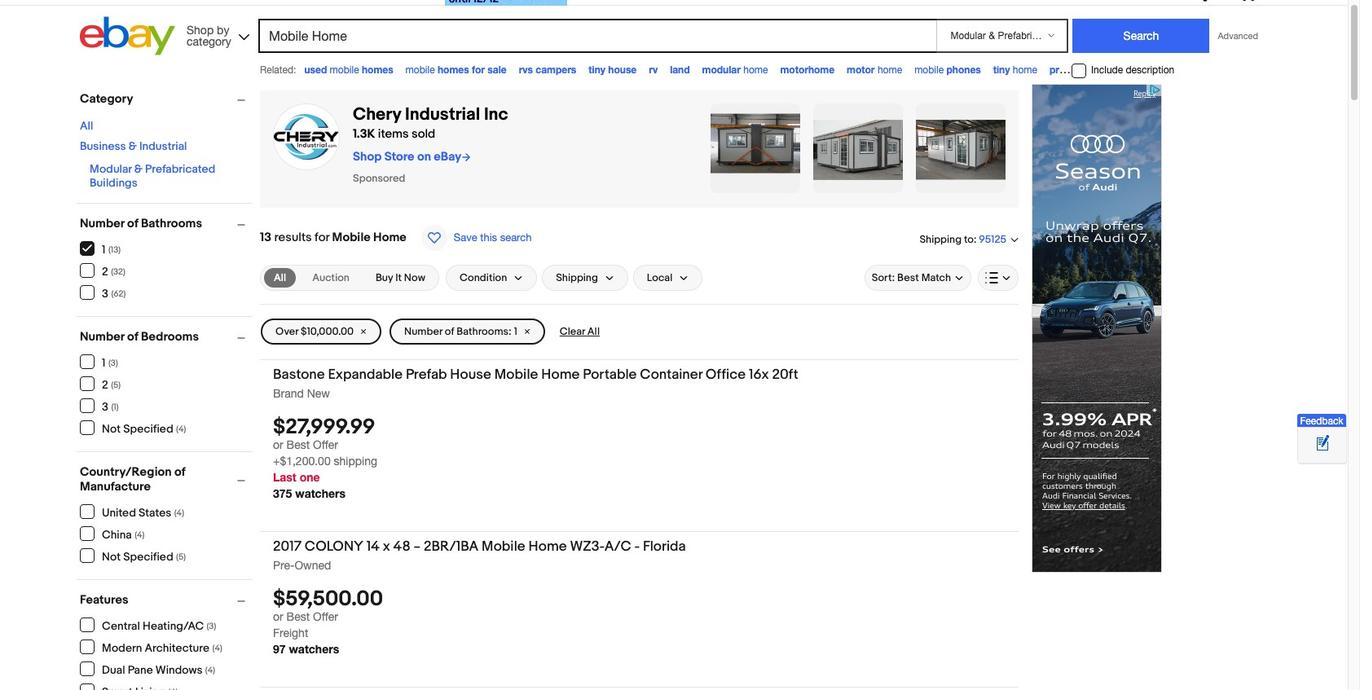 Task type: describe. For each thing, give the bounding box(es) containing it.
1 (13)
[[102, 242, 121, 256]]

manufacture
[[80, 479, 151, 495]]

$59,500.00 or best offer freight 97 watchers
[[273, 587, 383, 656]]

save this search
[[454, 231, 532, 244]]

modular & prefabricated buildings
[[90, 162, 215, 190]]

category button
[[80, 91, 253, 107]]

over $10,000.00
[[275, 325, 354, 338]]

owned
[[295, 559, 331, 572]]

inc
[[484, 104, 508, 126]]

All selected text field
[[274, 271, 286, 285]]

number of bathrooms button
[[80, 216, 253, 231]]

save this search button
[[416, 224, 537, 252]]

13 results for mobile home
[[260, 230, 407, 245]]

$59,500.00
[[273, 587, 383, 612]]

results
[[274, 230, 312, 245]]

motor
[[847, 64, 875, 76]]

motorhome
[[780, 64, 835, 76]]

4 chery industrial inc image from the left
[[916, 104, 1006, 193]]

florida
[[643, 539, 686, 555]]

motorhome link
[[780, 64, 835, 76]]

sold
[[412, 126, 435, 142]]

x
[[383, 539, 390, 555]]

condition button
[[446, 265, 537, 291]]

home for tiny
[[1013, 64, 1038, 76]]

rvs campers
[[519, 64, 577, 76]]

one
[[300, 470, 320, 484]]

shop by category banner
[[76, 0, 1268, 59]]

shop by category button
[[179, 17, 253, 52]]

mobile inside used mobile homes
[[330, 64, 359, 76]]

14
[[367, 539, 380, 555]]

all inside "link"
[[274, 271, 286, 284]]

home inside the bastone expandable prefab house mobile home portable container office 16x 20ft brand new
[[541, 367, 580, 383]]

bastone expandable prefab house mobile home portable container office 16x 20ft heading
[[273, 367, 798, 383]]

portable
[[583, 367, 637, 383]]

95125
[[979, 233, 1007, 246]]

land link
[[670, 64, 690, 76]]

& for modular
[[134, 162, 143, 176]]

shipping to : 95125
[[920, 233, 1007, 246]]

sponsored
[[353, 172, 405, 185]]

used
[[304, 64, 327, 76]]

business
[[80, 139, 126, 153]]

include description
[[1091, 64, 1175, 76]]

bastone expandable prefab house mobile home portable container office 16x 20ft brand new
[[273, 367, 798, 400]]

modular & prefabricated buildings link
[[90, 162, 215, 190]]

prefab home
[[1050, 64, 1107, 76]]

bathrooms:
[[457, 325, 512, 338]]

home for prefab
[[1083, 64, 1107, 76]]

(4) for architecture
[[212, 643, 222, 653]]

industrial inside chery industrial inc 1.3k items sold shop store on ebay sponsored
[[405, 104, 480, 126]]

1.3k
[[353, 126, 375, 142]]

0 horizontal spatial all link
[[80, 119, 93, 133]]

$27,999.99
[[273, 415, 375, 440]]

number of bathrooms: 1 link
[[390, 319, 545, 345]]

advanced
[[1218, 31, 1258, 41]]

clear
[[560, 325, 585, 338]]

2017 colony 14 x 48 – 2br/1ba mobile home wz3-a/c - florida heading
[[273, 539, 686, 555]]

48
[[393, 539, 411, 555]]

3 (1)
[[102, 400, 119, 414]]

rvs
[[519, 64, 533, 76]]

mobile homes for sale
[[406, 64, 507, 76]]

main content containing $27,999.99
[[260, 84, 1019, 690]]

auction
[[312, 271, 350, 284]]

listing options selector. list view selected. image
[[985, 271, 1011, 284]]

number of bathrooms: 1
[[404, 325, 517, 338]]

this
[[480, 231, 497, 244]]

buildings
[[90, 176, 138, 190]]

house
[[450, 367, 491, 383]]

modular
[[90, 162, 132, 176]]

modern architecture (4)
[[102, 641, 222, 655]]

1 inside "number of bathrooms: 1" "link"
[[514, 325, 517, 338]]

not for not specified (5)
[[102, 550, 121, 564]]

business & industrial
[[80, 139, 187, 153]]

dual
[[102, 663, 125, 677]]

of for bathrooms:
[[445, 325, 454, 338]]

1 for number of bedrooms
[[102, 356, 106, 370]]

prefab
[[1050, 64, 1080, 76]]

$10,000.00
[[301, 325, 354, 338]]

number for number of bathrooms: 1
[[404, 325, 443, 338]]

home inside 2017 colony 14 x 48 – 2br/1ba mobile home wz3-a/c - florida pre-owned
[[529, 539, 567, 555]]

mobile inside 2017 colony 14 x 48 – 2br/1ba mobile home wz3-a/c - florida pre-owned
[[482, 539, 526, 555]]

or for $59,500.00
[[273, 611, 283, 624]]

3 for number of bedrooms
[[102, 400, 108, 414]]

2 for number of bedrooms
[[102, 378, 108, 392]]

home for modular
[[744, 64, 768, 76]]

modern
[[102, 641, 142, 655]]

0 vertical spatial mobile
[[332, 230, 371, 245]]

campers
[[536, 64, 577, 76]]

match
[[922, 271, 951, 284]]

1 for number of bathrooms
[[102, 242, 106, 256]]

pane
[[128, 663, 153, 677]]

shop store on ebay link
[[353, 149, 471, 165]]

local
[[647, 271, 673, 284]]

get an extra 15% off image
[[445, 0, 568, 6]]

(1)
[[111, 401, 119, 412]]

for for results
[[315, 230, 329, 245]]

for for homes
[[472, 64, 485, 76]]

(3) inside central heating/ac (3)
[[207, 621, 216, 631]]

3 for number of bathrooms
[[102, 286, 108, 300]]

china
[[102, 528, 132, 542]]

specified for not specified (4)
[[123, 422, 173, 436]]

1 vertical spatial all link
[[264, 268, 296, 288]]

shop by category
[[187, 23, 231, 48]]

features button
[[80, 593, 253, 608]]

2017
[[273, 539, 302, 555]]

1 vertical spatial industrial
[[139, 139, 187, 153]]

store
[[384, 149, 415, 165]]

20ft
[[772, 367, 798, 383]]

mobile for phones
[[915, 64, 944, 76]]

+$1,200.00
[[273, 455, 331, 468]]

search
[[500, 231, 532, 244]]

2017 colony 14 x 48 – 2br/1ba mobile home wz3-a/c - florida link
[[273, 539, 810, 558]]

sort: best match button
[[864, 265, 972, 291]]

include
[[1091, 64, 1123, 76]]

:
[[974, 233, 977, 246]]

shipping button
[[542, 265, 628, 291]]

tiny for tiny house
[[589, 64, 606, 76]]

offer for $27,999.99
[[313, 439, 338, 452]]

clear all link
[[553, 319, 606, 345]]

mobile for homes
[[406, 64, 435, 76]]



Task type: vqa. For each thing, say whether or not it's contained in the screenshot.
New $49.90 Free shipping Seller with a 99.2% positive feedback Free
no



Task type: locate. For each thing, give the bounding box(es) containing it.
(4) right windows
[[205, 665, 215, 675]]

prefab
[[406, 367, 447, 383]]

0 horizontal spatial shipping
[[556, 271, 598, 284]]

watchers inside $27,999.99 or best offer +$1,200.00 shipping last one 375 watchers
[[295, 487, 346, 501]]

it
[[395, 271, 402, 284]]

1 home from the left
[[744, 64, 768, 76]]

0 vertical spatial for
[[472, 64, 485, 76]]

for right results
[[315, 230, 329, 245]]

1 horizontal spatial for
[[472, 64, 485, 76]]

1 vertical spatial (5)
[[176, 551, 186, 562]]

or inside $59,500.00 or best offer freight 97 watchers
[[273, 611, 283, 624]]

for left sale
[[472, 64, 485, 76]]

rv
[[649, 64, 658, 76]]

mobile right 2br/1ba
[[482, 539, 526, 555]]

best for $27,999.99
[[287, 439, 310, 452]]

(4) inside the china (4)
[[135, 529, 145, 540]]

number up 1 (3)
[[80, 329, 125, 345]]

shipping up clear all link at the top of the page
[[556, 271, 598, 284]]

bastone expandable prefab house mobile home portable container office 16x 20ft link
[[273, 367, 810, 386]]

0 vertical spatial 3
[[102, 286, 108, 300]]

1 vertical spatial not
[[102, 550, 121, 564]]

1 horizontal spatial all link
[[264, 268, 296, 288]]

best right sort:
[[897, 271, 919, 284]]

0 vertical spatial shipping
[[920, 233, 962, 246]]

best for $59,500.00
[[287, 611, 310, 624]]

home right modular
[[744, 64, 768, 76]]

home left wz3-
[[529, 539, 567, 555]]

shipping left to at the top of the page
[[920, 233, 962, 246]]

shop inside shop by category
[[187, 23, 214, 36]]

(3) right heating/ac
[[207, 621, 216, 631]]

not
[[102, 422, 121, 436], [102, 550, 121, 564]]

buy it now link
[[366, 268, 435, 288]]

shop inside chery industrial inc 1.3k items sold shop store on ebay sponsored
[[353, 149, 382, 165]]

advertisement region
[[1032, 84, 1162, 573]]

(32)
[[111, 266, 125, 277]]

2 offer from the top
[[313, 611, 338, 624]]

1 2 from the top
[[102, 264, 108, 278]]

4 home from the left
[[1083, 64, 1107, 76]]

1 vertical spatial 2
[[102, 378, 108, 392]]

business & industrial link
[[80, 139, 187, 153]]

(4) for specified
[[176, 423, 186, 434]]

pre-
[[273, 559, 295, 572]]

central
[[102, 619, 140, 633]]

2 homes from the left
[[438, 64, 469, 76]]

chery industrial inc image left the 1.3k in the top of the page
[[273, 104, 340, 170]]

(4) right states
[[174, 507, 184, 518]]

buy
[[376, 271, 393, 284]]

for inside main content
[[315, 230, 329, 245]]

3 left (62)
[[102, 286, 108, 300]]

1 specified from the top
[[123, 422, 173, 436]]

2 tiny from the left
[[993, 64, 1010, 76]]

account navigation
[[76, 0, 1268, 8]]

1 vertical spatial best
[[287, 439, 310, 452]]

0 horizontal spatial homes
[[362, 64, 393, 76]]

all link up business
[[80, 119, 93, 133]]

1 horizontal spatial all
[[274, 271, 286, 284]]

country/region of manufacture
[[80, 465, 185, 495]]

related:
[[260, 64, 296, 76]]

of
[[127, 216, 138, 231], [445, 325, 454, 338], [127, 329, 138, 345], [174, 465, 185, 480]]

(4) inside dual pane windows (4)
[[205, 665, 215, 675]]

shipping inside dropdown button
[[556, 271, 598, 284]]

shipping
[[920, 233, 962, 246], [556, 271, 598, 284]]

not down 3 (1)
[[102, 422, 121, 436]]

mobile inside mobile homes for sale
[[406, 64, 435, 76]]

not specified (5)
[[102, 550, 186, 564]]

(4) right architecture
[[212, 643, 222, 653]]

best inside $59,500.00 or best offer freight 97 watchers
[[287, 611, 310, 624]]

0 vertical spatial shop
[[187, 23, 214, 36]]

features
[[80, 593, 129, 608]]

0 vertical spatial or
[[273, 439, 283, 452]]

0 vertical spatial not
[[102, 422, 121, 436]]

chery industrial inc image down motor
[[813, 104, 903, 193]]

united states (4)
[[102, 506, 184, 520]]

3 mobile from the left
[[915, 64, 944, 76]]

offer inside $59,500.00 or best offer freight 97 watchers
[[313, 611, 338, 624]]

sort:
[[872, 271, 895, 284]]

1 chery industrial inc image from the left
[[273, 104, 340, 170]]

2 home from the left
[[878, 64, 902, 76]]

2
[[102, 264, 108, 278], [102, 378, 108, 392]]

1 vertical spatial shipping
[[556, 271, 598, 284]]

brand
[[273, 387, 304, 400]]

0 vertical spatial home
[[373, 230, 407, 245]]

best up +$1,200.00
[[287, 439, 310, 452]]

1 mobile from the left
[[330, 64, 359, 76]]

central heating/ac (3)
[[102, 619, 216, 633]]

offer up +$1,200.00
[[313, 439, 338, 452]]

(5) up the (1)
[[111, 379, 121, 390]]

none submit inside shop by category banner
[[1073, 19, 1210, 53]]

1 not from the top
[[102, 422, 121, 436]]

1 horizontal spatial homes
[[438, 64, 469, 76]]

3 left the (1)
[[102, 400, 108, 414]]

condition
[[460, 271, 507, 284]]

shipping
[[334, 455, 377, 468]]

home
[[373, 230, 407, 245], [541, 367, 580, 383], [529, 539, 567, 555]]

specified for not specified (5)
[[123, 550, 173, 564]]

mobile left phones
[[915, 64, 944, 76]]

industrial up sold
[[405, 104, 480, 126]]

for
[[472, 64, 485, 76], [315, 230, 329, 245]]

clear all
[[560, 325, 600, 338]]

0 horizontal spatial (3)
[[108, 357, 118, 368]]

mobile right house
[[495, 367, 538, 383]]

(3) inside 1 (3)
[[108, 357, 118, 368]]

of for bathrooms
[[127, 216, 138, 231]]

0 horizontal spatial for
[[315, 230, 329, 245]]

home right prefab
[[1083, 64, 1107, 76]]

1 horizontal spatial mobile
[[406, 64, 435, 76]]

0 vertical spatial (5)
[[111, 379, 121, 390]]

0 vertical spatial watchers
[[295, 487, 346, 501]]

1 vertical spatial offer
[[313, 611, 338, 624]]

2017 colony 14 x 48 – 2br/1ba mobile home wz3-a/c - florida pre-owned
[[273, 539, 686, 572]]

save
[[454, 231, 477, 244]]

or inside $27,999.99 or best offer +$1,200.00 shipping last one 375 watchers
[[273, 439, 283, 452]]

number of bedrooms button
[[80, 329, 253, 345]]

(5) up features dropdown button
[[176, 551, 186, 562]]

watchers down freight
[[289, 643, 339, 656]]

(4) inside united states (4)
[[174, 507, 184, 518]]

1 vertical spatial home
[[541, 367, 580, 383]]

(3) up "2 (5)"
[[108, 357, 118, 368]]

2 vertical spatial all
[[588, 325, 600, 338]]

home inside motor home
[[878, 64, 902, 76]]

of for bedrooms
[[127, 329, 138, 345]]

(4) down united states (4)
[[135, 529, 145, 540]]

number inside "link"
[[404, 325, 443, 338]]

0 vertical spatial offer
[[313, 439, 338, 452]]

1 or from the top
[[273, 439, 283, 452]]

None submit
[[1073, 19, 1210, 53]]

of left bathrooms:
[[445, 325, 454, 338]]

(5) inside "2 (5)"
[[111, 379, 121, 390]]

shipping for shipping to : 95125
[[920, 233, 962, 246]]

0 vertical spatial best
[[897, 271, 919, 284]]

0 horizontal spatial tiny
[[589, 64, 606, 76]]

number up 1 (13) at the left top of page
[[80, 216, 125, 231]]

not down china
[[102, 550, 121, 564]]

best inside dropdown button
[[897, 271, 919, 284]]

1 horizontal spatial shop
[[353, 149, 382, 165]]

country/region of manufacture button
[[80, 465, 253, 495]]

mobile inside mobile phones
[[915, 64, 944, 76]]

all down results
[[274, 271, 286, 284]]

all link down results
[[264, 268, 296, 288]]

0 vertical spatial all
[[80, 119, 93, 133]]

Search for anything text field
[[261, 20, 934, 51]]

3
[[102, 286, 108, 300], [102, 400, 108, 414]]

1 vertical spatial 3
[[102, 400, 108, 414]]

0 vertical spatial &
[[129, 139, 137, 153]]

watchers inside $59,500.00 or best offer freight 97 watchers
[[289, 643, 339, 656]]

number for number of bathrooms
[[80, 216, 125, 231]]

mobile right used
[[330, 64, 359, 76]]

1 vertical spatial watchers
[[289, 643, 339, 656]]

specified
[[123, 422, 173, 436], [123, 550, 173, 564]]

2 3 from the top
[[102, 400, 108, 414]]

home up buy
[[373, 230, 407, 245]]

country/region
[[80, 465, 172, 480]]

1 3 from the top
[[102, 286, 108, 300]]

shipping for shipping
[[556, 271, 598, 284]]

1 horizontal spatial tiny
[[993, 64, 1010, 76]]

of left bathrooms on the top of the page
[[127, 216, 138, 231]]

chery industrial inc image
[[273, 104, 340, 170], [711, 104, 800, 193], [813, 104, 903, 193], [916, 104, 1006, 193]]

home right motor
[[878, 64, 902, 76]]

chery industrial inc image down modular home
[[711, 104, 800, 193]]

1 left '(13)' at the left of page
[[102, 242, 106, 256]]

1 vertical spatial 1
[[514, 325, 517, 338]]

home inside modular home
[[744, 64, 768, 76]]

1 tiny from the left
[[589, 64, 606, 76]]

not for not specified (4)
[[102, 422, 121, 436]]

mobile inside the bastone expandable prefab house mobile home portable container office 16x 20ft brand new
[[495, 367, 538, 383]]

all link
[[80, 119, 93, 133], [264, 268, 296, 288]]

tiny house
[[589, 64, 637, 76]]

of for manufacture
[[174, 465, 185, 480]]

offer for $59,500.00
[[313, 611, 338, 624]]

(4) for states
[[174, 507, 184, 518]]

china (4)
[[102, 528, 145, 542]]

(3)
[[108, 357, 118, 368], [207, 621, 216, 631]]

now
[[404, 271, 425, 284]]

3 home from the left
[[1013, 64, 1038, 76]]

16x
[[749, 367, 769, 383]]

(4) inside not specified (4)
[[176, 423, 186, 434]]

bedrooms
[[141, 329, 199, 345]]

1 horizontal spatial (3)
[[207, 621, 216, 631]]

1 horizontal spatial industrial
[[405, 104, 480, 126]]

(4) up country/region of manufacture dropdown button
[[176, 423, 186, 434]]

1
[[102, 242, 106, 256], [514, 325, 517, 338], [102, 356, 106, 370]]

home inside tiny home
[[1013, 64, 1038, 76]]

1 right bathrooms:
[[514, 325, 517, 338]]

2 specified from the top
[[123, 550, 173, 564]]

0 horizontal spatial shop
[[187, 23, 214, 36]]

tiny for tiny home
[[993, 64, 1010, 76]]

2 mobile from the left
[[406, 64, 435, 76]]

states
[[139, 506, 171, 520]]

tiny left house
[[589, 64, 606, 76]]

0 vertical spatial 1
[[102, 242, 106, 256]]

1 horizontal spatial (5)
[[176, 551, 186, 562]]

bastone
[[273, 367, 325, 383]]

& right business
[[129, 139, 137, 153]]

prefabricated
[[145, 162, 215, 176]]

architecture
[[145, 641, 210, 655]]

2 not from the top
[[102, 550, 121, 564]]

tiny right phones
[[993, 64, 1010, 76]]

home
[[744, 64, 768, 76], [878, 64, 902, 76], [1013, 64, 1038, 76], [1083, 64, 1107, 76]]

watchers down one
[[295, 487, 346, 501]]

2 for number of bathrooms
[[102, 264, 108, 278]]

offer inside $27,999.99 or best offer +$1,200.00 shipping last one 375 watchers
[[313, 439, 338, 452]]

house
[[608, 64, 637, 76]]

industrial up "prefabricated"
[[139, 139, 187, 153]]

local button
[[633, 265, 703, 291]]

2 vertical spatial best
[[287, 611, 310, 624]]

tiny home
[[993, 64, 1038, 76]]

2 down 1 (3)
[[102, 378, 108, 392]]

1 vertical spatial specified
[[123, 550, 173, 564]]

$27,999.99 or best offer +$1,200.00 shipping last one 375 watchers
[[273, 415, 377, 501]]

1 (3)
[[102, 356, 118, 370]]

1 offer from the top
[[313, 439, 338, 452]]

specified up country/region
[[123, 422, 173, 436]]

0 vertical spatial industrial
[[405, 104, 480, 126]]

offer down the owned
[[313, 611, 338, 624]]

0 vertical spatial (3)
[[108, 357, 118, 368]]

shipping inside 'shipping to : 95125'
[[920, 233, 962, 246]]

home down clear
[[541, 367, 580, 383]]

2br/1ba
[[424, 539, 479, 555]]

specified down the china (4)
[[123, 550, 173, 564]]

1 vertical spatial shop
[[353, 149, 382, 165]]

offer
[[313, 439, 338, 452], [313, 611, 338, 624]]

2 horizontal spatial mobile
[[915, 64, 944, 76]]

of left 'bedrooms'
[[127, 329, 138, 345]]

3 chery industrial inc image from the left
[[813, 104, 903, 193]]

& for business
[[129, 139, 137, 153]]

shop down the 1.3k in the top of the page
[[353, 149, 382, 165]]

2 horizontal spatial all
[[588, 325, 600, 338]]

1 vertical spatial mobile
[[495, 367, 538, 383]]

1 vertical spatial for
[[315, 230, 329, 245]]

(5) inside not specified (5)
[[176, 551, 186, 562]]

(4)
[[176, 423, 186, 434], [174, 507, 184, 518], [135, 529, 145, 540], [212, 643, 222, 653], [205, 665, 215, 675]]

0 vertical spatial all link
[[80, 119, 93, 133]]

land
[[670, 64, 690, 76]]

& inside the modular & prefabricated buildings
[[134, 162, 143, 176]]

2 (32)
[[102, 264, 125, 278]]

all up business
[[80, 119, 93, 133]]

mobile up the chery industrial inc link
[[406, 64, 435, 76]]

1 vertical spatial all
[[274, 271, 286, 284]]

13
[[260, 230, 272, 245]]

2 or from the top
[[273, 611, 283, 624]]

advanced link
[[1210, 20, 1267, 52]]

2 vertical spatial mobile
[[482, 539, 526, 555]]

or up +$1,200.00
[[273, 439, 283, 452]]

0 horizontal spatial mobile
[[330, 64, 359, 76]]

homes left sale
[[438, 64, 469, 76]]

0 horizontal spatial all
[[80, 119, 93, 133]]

&
[[129, 139, 137, 153], [134, 162, 143, 176]]

modular home
[[702, 64, 768, 76]]

homes up chery
[[362, 64, 393, 76]]

0 horizontal spatial industrial
[[139, 139, 187, 153]]

1 up "2 (5)"
[[102, 356, 106, 370]]

chery industrial inc image down phones
[[916, 104, 1006, 193]]

(62)
[[111, 288, 126, 299]]

2 chery industrial inc image from the left
[[711, 104, 800, 193]]

mobile up the auction link
[[332, 230, 371, 245]]

number of bathrooms
[[80, 216, 202, 231]]

of inside country/region of manufacture
[[174, 465, 185, 480]]

number for number of bedrooms
[[80, 329, 125, 345]]

(4) inside modern architecture (4)
[[212, 643, 222, 653]]

chery industrial inc link
[[353, 104, 508, 126]]

last
[[273, 470, 297, 484]]

0 horizontal spatial (5)
[[111, 379, 121, 390]]

2 left (32)
[[102, 264, 108, 278]]

0 vertical spatial 2
[[102, 264, 108, 278]]

home inside prefab home
[[1083, 64, 1107, 76]]

1 horizontal spatial shipping
[[920, 233, 962, 246]]

1 vertical spatial (3)
[[207, 621, 216, 631]]

heating/ac
[[143, 619, 204, 633]]

97
[[273, 643, 286, 656]]

feedback
[[1300, 416, 1344, 427]]

bathrooms
[[141, 216, 202, 231]]

home left prefab
[[1013, 64, 1038, 76]]

to
[[964, 233, 974, 246]]

or up freight
[[273, 611, 283, 624]]

& down business & industrial link
[[134, 162, 143, 176]]

2 2 from the top
[[102, 378, 108, 392]]

of inside "link"
[[445, 325, 454, 338]]

of right country/region
[[174, 465, 185, 480]]

shop left the by
[[187, 23, 214, 36]]

1 homes from the left
[[362, 64, 393, 76]]

number up prefab
[[404, 325, 443, 338]]

main content
[[260, 84, 1019, 690]]

or for $27,999.99
[[273, 439, 283, 452]]

best inside $27,999.99 or best offer +$1,200.00 shipping last one 375 watchers
[[287, 439, 310, 452]]

2 vertical spatial 1
[[102, 356, 106, 370]]

all right clear
[[588, 325, 600, 338]]

best up freight
[[287, 611, 310, 624]]

1 vertical spatial &
[[134, 162, 143, 176]]

1 vertical spatial or
[[273, 611, 283, 624]]

2 vertical spatial home
[[529, 539, 567, 555]]

0 vertical spatial specified
[[123, 422, 173, 436]]

phones
[[947, 64, 981, 76]]

home for motor
[[878, 64, 902, 76]]

sort: best match
[[872, 271, 951, 284]]



